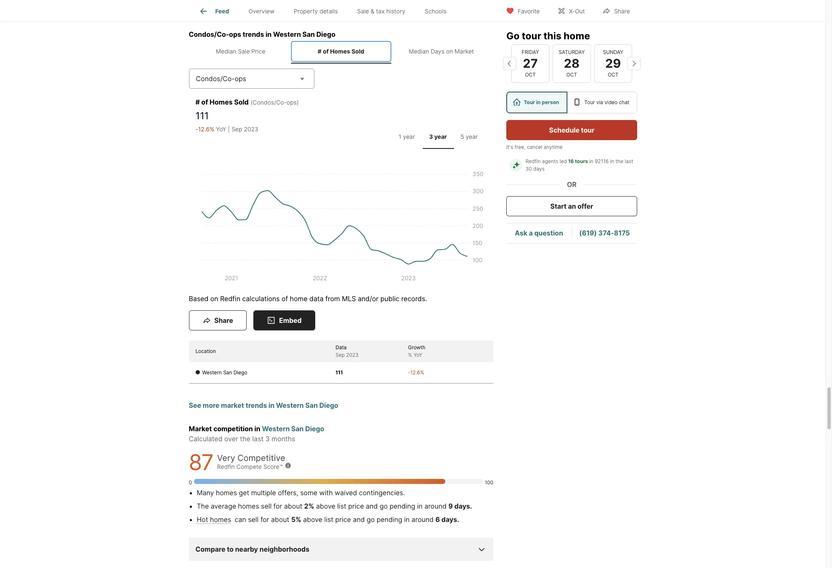 Task type: describe. For each thing, give the bounding box(es) containing it.
it's
[[507, 144, 513, 150]]

schedule tour
[[549, 126, 595, 134]]

market inside tab
[[455, 48, 474, 55]]

tab list containing 1 year
[[390, 125, 487, 149]]

oct for 28
[[567, 72, 577, 78]]

# for # of homes sold (condos/co-ops) 111
[[196, 98, 200, 106]]

tab list containing feed
[[189, 0, 463, 21]]

tax
[[376, 8, 385, 15]]

year for 1 year
[[403, 133, 415, 140]]

tab list containing median sale price
[[189, 39, 494, 64]]

homes for can
[[210, 515, 231, 524]]

12.6% for -12.6% yoy | sep 2023
[[198, 126, 214, 133]]

free,
[[515, 144, 526, 150]]

in down overview tab
[[266, 30, 272, 39]]

get
[[239, 489, 249, 497]]

san up market
[[223, 369, 232, 376]]

5 year tab
[[454, 127, 485, 147]]

in left the 9
[[417, 502, 423, 510]]

redfin for compete
[[217, 463, 235, 470]]

tour in person option
[[507, 92, 568, 113]]

ops for condos/co-ops
[[235, 74, 246, 83]]

about for 5%
[[271, 515, 290, 524]]

0 vertical spatial trends
[[243, 30, 264, 39]]

9
[[449, 502, 453, 510]]

market inside market competition in western san diego calculated over the last 3 months
[[189, 425, 212, 433]]

price
[[252, 48, 266, 55]]

the
[[197, 502, 209, 510]]

competition
[[214, 425, 253, 433]]

schedule
[[549, 126, 580, 134]]

ask
[[515, 229, 528, 237]]

condos/co-ops trends in western san diego
[[189, 30, 336, 39]]

nearby
[[235, 545, 258, 554]]

92116
[[595, 158, 609, 164]]

in inside in the last 30 days
[[610, 158, 614, 164]]

1 year tab
[[391, 127, 423, 147]]

(619) 374-8175 link
[[579, 229, 630, 237]]

calculated
[[189, 435, 223, 443]]

can
[[235, 515, 246, 524]]

led
[[560, 158, 567, 164]]

around for 9
[[425, 502, 447, 510]]

around for 6
[[412, 515, 434, 524]]

go for 6
[[367, 515, 375, 524]]

it's free, cancel anytime
[[507, 144, 563, 150]]

100
[[485, 479, 494, 486]]

many homes get multiple offers, some with waived contingencies.
[[197, 489, 405, 497]]

offers,
[[278, 489, 299, 497]]

the inside in the last 30 days
[[616, 158, 624, 164]]

data sep 2023
[[336, 344, 359, 358]]

property
[[294, 8, 318, 15]]

market
[[221, 401, 244, 410]]

compare to nearby neighborhoods button
[[196, 538, 487, 561]]

x-
[[569, 7, 575, 14]]

16
[[568, 158, 574, 164]]

history
[[387, 8, 406, 15]]

-12.6%
[[408, 369, 425, 376]]

tours
[[575, 158, 588, 164]]

28
[[564, 56, 580, 71]]

with
[[320, 489, 333, 497]]

based on redfin calculations of home data from mls and/or public records.
[[189, 295, 427, 303]]

price for 5%
[[336, 515, 351, 524]]

compare
[[196, 545, 226, 554]]

and/or
[[358, 295, 379, 303]]

5
[[461, 133, 465, 140]]

0 vertical spatial share button
[[596, 2, 638, 19]]

3 year
[[429, 133, 447, 140]]

days. for the average homes sell for about 2% above list price and go pending in around 9 days.
[[455, 502, 472, 510]]

1 vertical spatial homes
[[238, 502, 259, 510]]

this
[[544, 30, 562, 42]]

very
[[217, 453, 235, 463]]

offer
[[578, 202, 593, 210]]

schools tab
[[415, 1, 457, 21]]

mls
[[342, 295, 356, 303]]

competitive
[[238, 453, 285, 463]]

of for # of homes sold
[[323, 48, 329, 55]]

san inside market competition in western san diego calculated over the last 3 months
[[291, 425, 304, 433]]

0 vertical spatial home
[[564, 30, 590, 42]]

via
[[597, 99, 603, 105]]

see more market trends in western san diego
[[189, 401, 339, 410]]

0 horizontal spatial home
[[290, 295, 308, 303]]

friday 27 oct
[[522, 49, 539, 78]]

0 horizontal spatial 2023
[[244, 126, 259, 133]]

embed button
[[254, 310, 316, 331]]

median for median days on market
[[409, 48, 429, 55]]

score
[[264, 463, 280, 470]]

for for homes
[[274, 502, 282, 510]]

(619) 374-8175
[[579, 229, 630, 237]]

tour via video chat option
[[568, 92, 638, 113]]

go tour this home
[[507, 30, 590, 42]]

agents
[[542, 158, 559, 164]]

feed
[[215, 8, 229, 15]]

# for # of homes sold
[[318, 48, 322, 55]]

overview
[[249, 8, 275, 15]]

western up western san diego link
[[276, 401, 304, 410]]

growth % yoy
[[408, 344, 426, 358]]

- for -12.6% yoy | sep 2023
[[196, 126, 198, 133]]

hot
[[197, 515, 208, 524]]

0 horizontal spatial sep
[[232, 126, 242, 133]]

on inside median days on market tab
[[446, 48, 453, 55]]

see more market trends in western san diego link
[[189, 400, 339, 424]]

the average homes sell for about 2% above list price and go pending in around 9 days.
[[197, 502, 472, 510]]

-12.6% yoy | sep 2023
[[196, 126, 259, 133]]

5%
[[291, 515, 301, 524]]

hot homes can sell for about 5% above list price and go pending in around 6 days.
[[197, 515, 459, 524]]

feed link
[[199, 6, 229, 16]]

compare to nearby neighborhoods
[[196, 545, 310, 554]]

in left the "6"
[[404, 515, 410, 524]]

to
[[227, 545, 234, 554]]

2 vertical spatial of
[[282, 295, 288, 303]]

median for median sale price
[[216, 48, 236, 55]]

ask a question
[[515, 229, 563, 237]]

list for 2%
[[337, 502, 347, 510]]

8175
[[614, 229, 630, 237]]

growth
[[408, 344, 426, 351]]

person
[[542, 99, 559, 105]]

of for # of homes sold (condos/co-ops) 111
[[202, 98, 208, 106]]

sale & tax history
[[357, 8, 406, 15]]

x-out button
[[551, 2, 592, 19]]

12.6% for -12.6%
[[411, 369, 425, 376]]

1 vertical spatial redfin
[[220, 295, 241, 303]]

redfin compete score ™
[[217, 463, 283, 470]]

tour for tour via video chat
[[585, 99, 595, 105]]

favorite button
[[499, 2, 547, 19]]

records.
[[402, 295, 427, 303]]

1 year
[[399, 133, 415, 140]]

sold for # of homes sold
[[352, 48, 365, 55]]

western san diego link
[[262, 425, 325, 433]]

details
[[320, 8, 338, 15]]

in inside option
[[536, 99, 541, 105]]

above for 2%
[[316, 502, 336, 510]]

trends inside see more market trends in western san diego link
[[246, 401, 267, 410]]

tour for tour in person
[[524, 99, 535, 105]]

cancel
[[527, 144, 543, 150]]



Task type: locate. For each thing, give the bounding box(es) containing it.
oct for 27
[[525, 72, 536, 78]]

days.
[[455, 502, 472, 510], [442, 515, 459, 524]]

days
[[431, 48, 445, 55]]

oct inside the friday 27 oct
[[525, 72, 536, 78]]

share button down based
[[189, 310, 247, 331]]

12.6% down %
[[411, 369, 425, 376]]

homes
[[330, 48, 350, 55], [210, 98, 233, 106]]

the inside market competition in western san diego calculated over the last 3 months
[[240, 435, 251, 443]]

property details tab
[[284, 1, 348, 21]]

year for 5 year
[[466, 133, 478, 140]]

in up western san diego link
[[269, 401, 275, 410]]

1 horizontal spatial 12.6%
[[411, 369, 425, 376]]

2 oct from the left
[[567, 72, 577, 78]]

0 vertical spatial tab list
[[189, 0, 463, 21]]

list down waived
[[337, 502, 347, 510]]

median days on market tab
[[391, 41, 492, 62]]

0 vertical spatial 2023
[[244, 126, 259, 133]]

homes up average
[[216, 489, 237, 497]]

1 vertical spatial of
[[202, 98, 208, 106]]

in left person
[[536, 99, 541, 105]]

0 horizontal spatial 3
[[266, 435, 270, 443]]

3 right 1 year on the top of page
[[429, 133, 433, 140]]

for right 'can' at the left bottom of the page
[[261, 515, 269, 524]]

sell for homes
[[261, 502, 272, 510]]

homes for # of homes sold (condos/co-ops) 111
[[210, 98, 233, 106]]

0 vertical spatial condos/co-
[[189, 30, 229, 39]]

1 horizontal spatial home
[[564, 30, 590, 42]]

pending for 9
[[390, 502, 416, 510]]

the right the over
[[240, 435, 251, 443]]

tour inside option
[[524, 99, 535, 105]]

above down with
[[316, 502, 336, 510]]

0 horizontal spatial share
[[214, 316, 233, 325]]

0 vertical spatial homes
[[216, 489, 237, 497]]

home
[[564, 30, 590, 42], [290, 295, 308, 303]]

0 vertical spatial on
[[446, 48, 453, 55]]

western down property
[[273, 30, 301, 39]]

tour right schedule at the top right of page
[[581, 126, 595, 134]]

months
[[272, 435, 295, 443]]

san up western san diego link
[[306, 401, 318, 410]]

3 left months
[[266, 435, 270, 443]]

30
[[526, 166, 532, 172]]

western up months
[[262, 425, 290, 433]]

1 vertical spatial 111
[[336, 369, 343, 376]]

start an offer
[[551, 202, 593, 210]]

5 year
[[461, 133, 478, 140]]

0 vertical spatial sep
[[232, 126, 242, 133]]

sell for can
[[248, 515, 259, 524]]

tour
[[522, 30, 542, 42], [581, 126, 595, 134]]

™
[[280, 463, 283, 470]]

homes down "details"
[[330, 48, 350, 55]]

schedule tour button
[[507, 120, 638, 140]]

trends up price
[[243, 30, 264, 39]]

home up saturday
[[564, 30, 590, 42]]

redfin left calculations
[[220, 295, 241, 303]]

next image
[[627, 57, 641, 70]]

# down condos/co-ops
[[196, 98, 200, 106]]

western san diego
[[202, 369, 247, 376]]

2 vertical spatial redfin
[[217, 463, 235, 470]]

homes for get
[[216, 489, 237, 497]]

1 vertical spatial share
[[214, 316, 233, 325]]

home left data
[[290, 295, 308, 303]]

-
[[196, 126, 198, 133], [408, 369, 411, 376]]

share for bottom share button
[[214, 316, 233, 325]]

0 vertical spatial market
[[455, 48, 474, 55]]

(619)
[[579, 229, 597, 237]]

0 horizontal spatial of
[[202, 98, 208, 106]]

2 median from the left
[[409, 48, 429, 55]]

list down the average homes sell for about 2% above list price and go pending in around 9 days.
[[325, 515, 334, 524]]

based
[[189, 295, 209, 303]]

list box
[[507, 92, 638, 113]]

for for can
[[261, 515, 269, 524]]

saturday 28 oct
[[559, 49, 585, 78]]

0 vertical spatial ops
[[229, 30, 241, 39]]

yoy for % yoy
[[414, 352, 423, 358]]

sell down the multiple
[[261, 502, 272, 510]]

0 vertical spatial for
[[274, 502, 282, 510]]

favorite
[[518, 7, 540, 14]]

2023 inside data sep 2023
[[346, 352, 359, 358]]

pending for 6
[[377, 515, 403, 524]]

1 horizontal spatial oct
[[567, 72, 577, 78]]

0
[[189, 479, 192, 486]]

sep right | at top
[[232, 126, 242, 133]]

san down property
[[303, 30, 315, 39]]

# down property details tab
[[318, 48, 322, 55]]

- down %
[[408, 369, 411, 376]]

san up months
[[291, 425, 304, 433]]

last inside in the last 30 days
[[625, 158, 634, 164]]

0 horizontal spatial and
[[353, 515, 365, 524]]

price for 2%
[[348, 502, 364, 510]]

0 vertical spatial the
[[616, 158, 624, 164]]

list for 5%
[[325, 515, 334, 524]]

0 horizontal spatial last
[[252, 435, 264, 443]]

oct down 27
[[525, 72, 536, 78]]

tour for go
[[522, 30, 542, 42]]

1 vertical spatial homes
[[210, 98, 233, 106]]

western
[[273, 30, 301, 39], [202, 369, 222, 376], [276, 401, 304, 410], [262, 425, 290, 433]]

2 horizontal spatial oct
[[608, 72, 619, 78]]

0 vertical spatial sell
[[261, 502, 272, 510]]

1 vertical spatial on
[[210, 295, 218, 303]]

and down the average homes sell for about 2% above list price and go pending in around 9 days.
[[353, 515, 365, 524]]

data
[[310, 295, 324, 303]]

sale
[[357, 8, 369, 15], [238, 48, 250, 55]]

for down offers,
[[274, 502, 282, 510]]

1 horizontal spatial on
[[446, 48, 453, 55]]

redfin down 'very'
[[217, 463, 235, 470]]

oct inside 'saturday 28 oct'
[[567, 72, 577, 78]]

of down condos/co-ops
[[202, 98, 208, 106]]

1 vertical spatial days.
[[442, 515, 459, 524]]

start an offer button
[[507, 196, 638, 216]]

1 horizontal spatial yoy
[[414, 352, 423, 358]]

in right tours
[[589, 158, 594, 164]]

1 vertical spatial go
[[367, 515, 375, 524]]

oct down "29" on the right of the page
[[608, 72, 619, 78]]

diego inside market competition in western san diego calculated over the last 3 months
[[305, 425, 325, 433]]

1 horizontal spatial 111
[[336, 369, 343, 376]]

sold for # of homes sold (condos/co-ops) 111
[[234, 98, 249, 106]]

trends
[[243, 30, 264, 39], [246, 401, 267, 410]]

last up competitive
[[252, 435, 264, 443]]

in down see more market trends in western san diego link
[[255, 425, 261, 433]]

median sale price tab
[[191, 41, 291, 62]]

1 horizontal spatial list
[[337, 502, 347, 510]]

go
[[380, 502, 388, 510], [367, 515, 375, 524]]

1 median from the left
[[216, 48, 236, 55]]

2 tour from the left
[[585, 99, 595, 105]]

about left 5%
[[271, 515, 290, 524]]

condos/co-
[[189, 30, 229, 39], [196, 74, 235, 83]]

1 horizontal spatial #
[[318, 48, 322, 55]]

1 vertical spatial for
[[261, 515, 269, 524]]

sunday
[[603, 49, 624, 55]]

tour left 'via'
[[585, 99, 595, 105]]

price down waived
[[348, 502, 364, 510]]

%
[[408, 352, 412, 358]]

and for 5%
[[353, 515, 365, 524]]

None button
[[512, 44, 550, 83], [553, 44, 591, 83], [594, 44, 632, 83], [512, 44, 550, 83], [553, 44, 591, 83], [594, 44, 632, 83]]

condos/co- for condos/co-ops trends in western san diego
[[189, 30, 229, 39]]

tour for schedule
[[581, 126, 595, 134]]

about up 5%
[[284, 502, 303, 510]]

redfin up 30
[[526, 158, 541, 164]]

median up condos/co-ops
[[216, 48, 236, 55]]

1 horizontal spatial share
[[615, 7, 630, 14]]

list box containing tour in person
[[507, 92, 638, 113]]

ask a question link
[[515, 229, 563, 237]]

sell
[[261, 502, 272, 510], [248, 515, 259, 524]]

3
[[429, 133, 433, 140], [266, 435, 270, 443]]

0 vertical spatial about
[[284, 502, 303, 510]]

share for topmost share button
[[615, 7, 630, 14]]

homes down condos/co-ops
[[210, 98, 233, 106]]

1 vertical spatial 2023
[[346, 352, 359, 358]]

1 vertical spatial and
[[353, 515, 365, 524]]

1
[[399, 133, 402, 140]]

2%
[[304, 502, 314, 510]]

above down 2%
[[303, 515, 323, 524]]

#
[[318, 48, 322, 55], [196, 98, 200, 106]]

video
[[605, 99, 618, 105]]

1 horizontal spatial 2023
[[346, 352, 359, 358]]

of down "details"
[[323, 48, 329, 55]]

redfin for agents
[[526, 158, 541, 164]]

yoy for yoy
[[216, 126, 226, 133]]

and
[[366, 502, 378, 510], [353, 515, 365, 524]]

3 inside market competition in western san diego calculated over the last 3 months
[[266, 435, 270, 443]]

111 down data sep 2023
[[336, 369, 343, 376]]

ops down median sale price tab
[[235, 74, 246, 83]]

0 vertical spatial pending
[[390, 502, 416, 510]]

homes for # of homes sold
[[330, 48, 350, 55]]

1 vertical spatial above
[[303, 515, 323, 524]]

western inside market competition in western san diego calculated over the last 3 months
[[262, 425, 290, 433]]

1 vertical spatial price
[[336, 515, 351, 524]]

0 horizontal spatial share button
[[189, 310, 247, 331]]

0 horizontal spatial sold
[[234, 98, 249, 106]]

(condos/co-
[[251, 99, 287, 106]]

oct down 28 on the right top
[[567, 72, 577, 78]]

1 horizontal spatial sep
[[336, 352, 345, 358]]

tour inside "button"
[[581, 126, 595, 134]]

1 vertical spatial last
[[252, 435, 264, 443]]

0 horizontal spatial homes
[[210, 98, 233, 106]]

27
[[523, 56, 538, 71]]

2023
[[244, 126, 259, 133], [346, 352, 359, 358]]

of
[[323, 48, 329, 55], [202, 98, 208, 106], [282, 295, 288, 303]]

2 year from the left
[[435, 133, 447, 140]]

3 inside tab
[[429, 133, 433, 140]]

many
[[197, 489, 214, 497]]

2 horizontal spatial year
[[466, 133, 478, 140]]

sale & tax history tab
[[348, 1, 415, 21]]

calculations
[[242, 295, 280, 303]]

chat
[[619, 99, 630, 105]]

sell right 'can' at the left bottom of the page
[[248, 515, 259, 524]]

year left 5 at top right
[[435, 133, 447, 140]]

price down the average homes sell for about 2% above list price and go pending in around 9 days.
[[336, 515, 351, 524]]

1 vertical spatial sell
[[248, 515, 259, 524]]

0 vertical spatial redfin
[[526, 158, 541, 164]]

above
[[316, 502, 336, 510], [303, 515, 323, 524]]

market up calculated
[[189, 425, 212, 433]]

0 vertical spatial above
[[316, 502, 336, 510]]

ops up median sale price
[[229, 30, 241, 39]]

- for -12.6%
[[408, 369, 411, 376]]

0 vertical spatial sold
[[352, 48, 365, 55]]

0 horizontal spatial sell
[[248, 515, 259, 524]]

0 horizontal spatial go
[[367, 515, 375, 524]]

0 vertical spatial #
[[318, 48, 322, 55]]

1 vertical spatial yoy
[[414, 352, 423, 358]]

on right based
[[210, 295, 218, 303]]

in right the 92116
[[610, 158, 614, 164]]

0 vertical spatial last
[[625, 158, 634, 164]]

1 vertical spatial tour
[[581, 126, 595, 134]]

year right 5 at top right
[[466, 133, 478, 140]]

sold inside # of homes sold (condos/co-ops) 111
[[234, 98, 249, 106]]

0 vertical spatial sale
[[357, 8, 369, 15]]

last right the 92116
[[625, 158, 634, 164]]

tour inside tour via video chat option
[[585, 99, 595, 105]]

# inside # of homes sold tab
[[318, 48, 322, 55]]

0 vertical spatial share
[[615, 7, 630, 14]]

tour left person
[[524, 99, 535, 105]]

1 vertical spatial share button
[[189, 310, 247, 331]]

0 horizontal spatial yoy
[[216, 126, 226, 133]]

1 vertical spatial 12.6%
[[411, 369, 425, 376]]

1 horizontal spatial -
[[408, 369, 411, 376]]

friday
[[522, 49, 539, 55]]

sold
[[352, 48, 365, 55], [234, 98, 249, 106]]

multiple
[[251, 489, 276, 497]]

price
[[348, 502, 364, 510], [336, 515, 351, 524]]

1 horizontal spatial of
[[282, 295, 288, 303]]

condos/co- down median sale price tab
[[196, 74, 235, 83]]

0 horizontal spatial sale
[[238, 48, 250, 55]]

1 horizontal spatial tour
[[581, 126, 595, 134]]

tour in person
[[524, 99, 559, 105]]

year for 3 year
[[435, 133, 447, 140]]

0 horizontal spatial oct
[[525, 72, 536, 78]]

1 horizontal spatial go
[[380, 502, 388, 510]]

of inside tab
[[323, 48, 329, 55]]

days. right the "6"
[[442, 515, 459, 524]]

days. right the 9
[[455, 502, 472, 510]]

1 tour from the left
[[524, 99, 535, 105]]

redfin
[[526, 158, 541, 164], [220, 295, 241, 303], [217, 463, 235, 470]]

1 horizontal spatial homes
[[330, 48, 350, 55]]

some
[[300, 489, 318, 497]]

of inside # of homes sold (condos/co-ops) 111
[[202, 98, 208, 106]]

0 horizontal spatial on
[[210, 295, 218, 303]]

saturday
[[559, 49, 585, 55]]

1 horizontal spatial sold
[[352, 48, 365, 55]]

sale left & on the top left
[[357, 8, 369, 15]]

0 vertical spatial -
[[196, 126, 198, 133]]

property details
[[294, 8, 338, 15]]

111 inside # of homes sold (condos/co-ops) 111
[[196, 110, 209, 122]]

6
[[436, 515, 440, 524]]

# of homes sold tab
[[291, 41, 391, 62]]

1 vertical spatial list
[[325, 515, 334, 524]]

# inside # of homes sold (condos/co-ops) 111
[[196, 98, 200, 106]]

yoy inside growth % yoy
[[414, 352, 423, 358]]

previous image
[[503, 57, 517, 70]]

go for 9
[[380, 502, 388, 510]]

market right days
[[455, 48, 474, 55]]

a
[[529, 229, 533, 237]]

last inside market competition in western san diego calculated over the last 3 months
[[252, 435, 264, 443]]

very competitive
[[217, 453, 285, 463]]

and down contingencies.
[[366, 502, 378, 510]]

3 oct from the left
[[608, 72, 619, 78]]

condos/co-ops
[[196, 74, 246, 83]]

diego
[[317, 30, 336, 39], [234, 369, 247, 376], [320, 401, 339, 410], [305, 425, 325, 433]]

about
[[284, 502, 303, 510], [271, 515, 290, 524]]

location
[[196, 348, 216, 354]]

tour up friday
[[522, 30, 542, 42]]

yoy left | at top
[[216, 126, 226, 133]]

sep inside data sep 2023
[[336, 352, 345, 358]]

1 vertical spatial -
[[408, 369, 411, 376]]

the right the 92116
[[616, 158, 624, 164]]

sunday 29 oct
[[603, 49, 624, 78]]

homes inside tab
[[330, 48, 350, 55]]

around up the "6"
[[425, 502, 447, 510]]

embed
[[279, 316, 302, 325]]

days. for hot homes can sell for about 5% above list price and go pending in around 6 days.
[[442, 515, 459, 524]]

oct for 29
[[608, 72, 619, 78]]

on right days
[[446, 48, 453, 55]]

homes down average
[[210, 515, 231, 524]]

condos/co- down feed link
[[189, 30, 229, 39]]

- left | at top
[[196, 126, 198, 133]]

or
[[567, 180, 577, 189]]

12.6% left | at top
[[198, 126, 214, 133]]

homes
[[216, 489, 237, 497], [238, 502, 259, 510], [210, 515, 231, 524]]

of up embed "button"
[[282, 295, 288, 303]]

1 year from the left
[[403, 133, 415, 140]]

1 vertical spatial home
[[290, 295, 308, 303]]

1 horizontal spatial 3
[[429, 133, 433, 140]]

and for 2%
[[366, 502, 378, 510]]

sale left price
[[238, 48, 250, 55]]

median days on market
[[409, 48, 474, 55]]

yoy down growth
[[414, 352, 423, 358]]

111 up -12.6% yoy | sep 2023
[[196, 110, 209, 122]]

more
[[203, 401, 220, 410]]

tab list
[[189, 0, 463, 21], [189, 39, 494, 64], [390, 125, 487, 149]]

0 vertical spatial go
[[380, 502, 388, 510]]

go
[[507, 30, 520, 42]]

1 oct from the left
[[525, 72, 536, 78]]

1 vertical spatial #
[[196, 98, 200, 106]]

homes down get
[[238, 502, 259, 510]]

year
[[403, 133, 415, 140], [435, 133, 447, 140], [466, 133, 478, 140]]

0 vertical spatial price
[[348, 502, 364, 510]]

0 horizontal spatial the
[[240, 435, 251, 443]]

in inside market competition in western san diego calculated over the last 3 months
[[255, 425, 261, 433]]

1 vertical spatial sep
[[336, 352, 345, 358]]

oct
[[525, 72, 536, 78], [567, 72, 577, 78], [608, 72, 619, 78]]

over
[[224, 435, 238, 443]]

0 vertical spatial list
[[337, 502, 347, 510]]

1 horizontal spatial the
[[616, 158, 624, 164]]

homes inside # of homes sold (condos/co-ops) 111
[[210, 98, 233, 106]]

about for 2%
[[284, 502, 303, 510]]

an
[[568, 202, 576, 210]]

tour
[[524, 99, 535, 105], [585, 99, 595, 105]]

condos/co- for condos/co-ops
[[196, 74, 235, 83]]

last
[[625, 158, 634, 164], [252, 435, 264, 443]]

sold inside tab
[[352, 48, 365, 55]]

slide 1 dot image
[[332, 7, 334, 9]]

2023 down # of homes sold (condos/co-ops) 111
[[244, 126, 259, 133]]

0 horizontal spatial year
[[403, 133, 415, 140]]

share button right out
[[596, 2, 638, 19]]

0 horizontal spatial tour
[[522, 30, 542, 42]]

pending
[[390, 502, 416, 510], [377, 515, 403, 524]]

0 vertical spatial 12.6%
[[198, 126, 214, 133]]

1 vertical spatial trends
[[246, 401, 267, 410]]

around left the "6"
[[412, 515, 434, 524]]

3 year tab
[[423, 127, 454, 147]]

0 horizontal spatial market
[[189, 425, 212, 433]]

share
[[615, 7, 630, 14], [214, 316, 233, 325]]

ops for condos/co-ops trends in western san diego
[[229, 30, 241, 39]]

western down location
[[202, 369, 222, 376]]

overview tab
[[239, 1, 284, 21]]

1 vertical spatial 3
[[266, 435, 270, 443]]

sep down data
[[336, 352, 345, 358]]

median left days
[[409, 48, 429, 55]]

oct inside sunday 29 oct
[[608, 72, 619, 78]]

2023 down data
[[346, 352, 359, 358]]

trends right market
[[246, 401, 267, 410]]

1 horizontal spatial median
[[409, 48, 429, 55]]

market
[[455, 48, 474, 55], [189, 425, 212, 433]]

1 horizontal spatial market
[[455, 48, 474, 55]]

0 vertical spatial 3
[[429, 133, 433, 140]]

1 horizontal spatial last
[[625, 158, 634, 164]]

0 horizontal spatial -
[[196, 126, 198, 133]]

median sale price
[[216, 48, 266, 55]]

1 vertical spatial tab list
[[189, 39, 494, 64]]

ops)
[[287, 99, 299, 106]]

3 year from the left
[[466, 133, 478, 140]]

above for 5%
[[303, 515, 323, 524]]

year right 1
[[403, 133, 415, 140]]



Task type: vqa. For each thing, say whether or not it's contained in the screenshot.
topmost Rent
no



